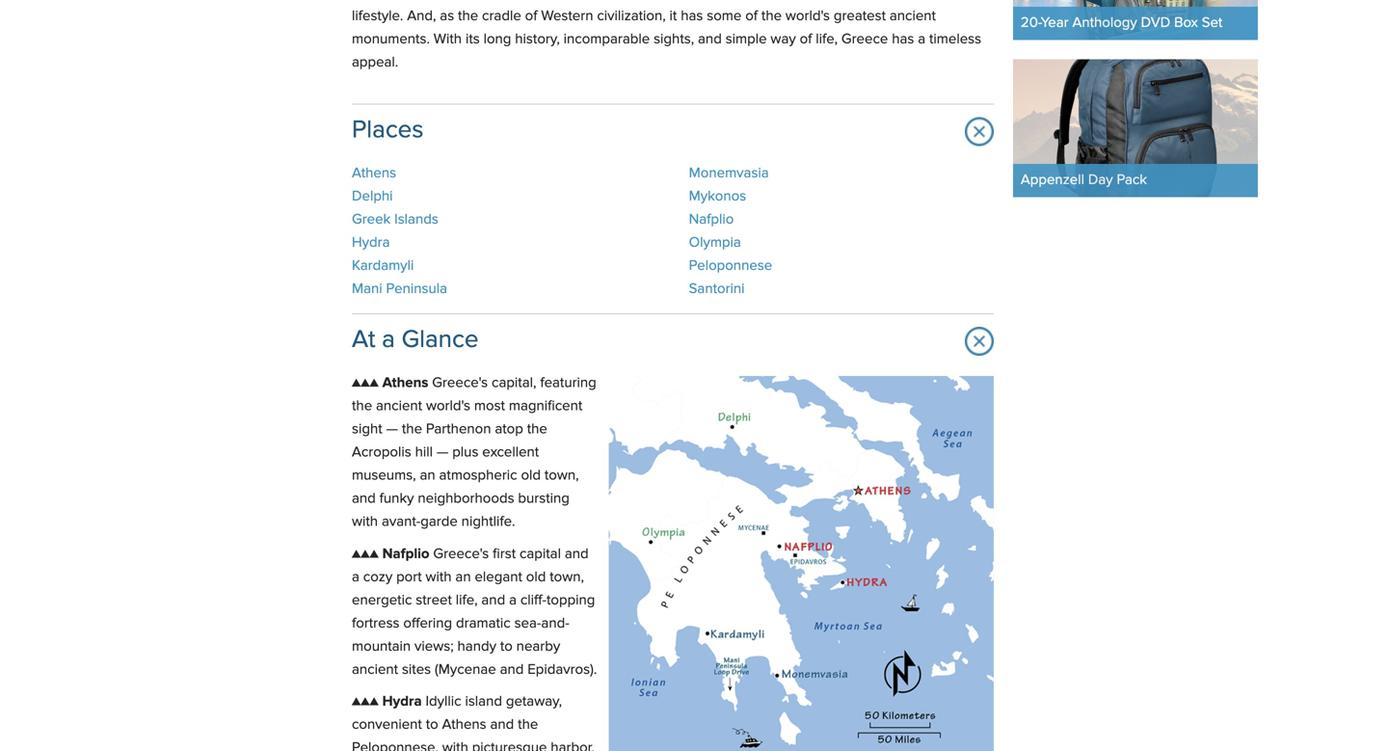 Task type: locate. For each thing, give the bounding box(es) containing it.
0 vertical spatial ancient
[[890, 9, 936, 23]]

▲▲▲ up the convenient
[[352, 695, 379, 709]]

year
[[1041, 16, 1069, 31]]

peloponnese
[[689, 259, 772, 273]]

with inside greece's capital, featuring the ancient world's most magnificent sight — the parthenon atop the acropolis hill — plus excellent museums, an atmospheric old town, and funky neighborhoods bursting with avant-garde nightlife.
[[352, 515, 378, 529]]

0 vertical spatial hydra
[[352, 236, 390, 250]]

0 horizontal spatial world's
[[426, 399, 470, 414]]

life, up dramatic
[[456, 593, 478, 608]]

has down bright-
[[681, 9, 703, 23]]

0 horizontal spatial greece
[[352, 0, 399, 0]]

and down elegant at the bottom of the page
[[481, 593, 505, 608]]

monuments.
[[352, 32, 430, 47]]

greece's inside 'greece's first capital and a cozy port with an elegant old town, energetic street life, and a cliff-topping fortress offering dramatic sea-and- mountain views; handy to nearby ancient sites (mycenae and epidavros).'
[[433, 547, 489, 561]]

1 ▲▲▲ from the top
[[352, 376, 379, 390]]

nafplio up olympia link at the top
[[689, 213, 734, 227]]

a right at
[[382, 328, 395, 353]]

a
[[927, 0, 934, 0], [918, 32, 926, 47], [382, 328, 395, 353], [352, 570, 360, 585], [509, 593, 517, 608]]

to down idyllic
[[426, 718, 438, 732]]

and
[[899, 0, 923, 0], [698, 32, 722, 47], [352, 492, 376, 506], [565, 547, 589, 561], [481, 593, 505, 608], [500, 663, 524, 677], [490, 718, 514, 732]]

a left the cozy
[[352, 570, 360, 585]]

greece offers sunshine, whitewashed houses with bright-blue shutters, delicious food, and a relaxed lifestyle. and, as the cradle of western civilization, it has some of the world's greatest ancient monuments. with its long history, incomparable sights, and simple way of life, greece has a timeless appeal.
[[352, 0, 985, 70]]

1 horizontal spatial world's
[[786, 9, 830, 23]]

1 vertical spatial greece
[[842, 32, 888, 47]]

hill
[[415, 445, 433, 460]]

1 horizontal spatial to
[[500, 639, 513, 654]]

0 vertical spatial to
[[500, 639, 513, 654]]

1 horizontal spatial —
[[437, 445, 449, 460]]

the down magnificent
[[527, 422, 547, 437]]

0 vertical spatial world's
[[786, 9, 830, 23]]

1 vertical spatial life,
[[456, 593, 478, 608]]

2 vertical spatial athens
[[442, 718, 487, 732]]

20-year anthology dvd box set link
[[1013, 0, 1258, 40]]

with left avant-
[[352, 515, 378, 529]]

0 horizontal spatial life,
[[456, 593, 478, 608]]

santorini link
[[689, 282, 745, 297]]

2 vertical spatial ▲▲▲
[[352, 695, 379, 709]]

ancient down food,
[[890, 9, 936, 23]]

an
[[420, 468, 435, 483], [455, 570, 471, 585]]

▲▲▲ hydra
[[352, 695, 422, 709]]

of up simple
[[745, 9, 758, 23]]

relaxed
[[938, 0, 985, 0]]

and down museums,
[[352, 492, 376, 506]]

athens up "delphi"
[[352, 166, 396, 181]]

0 vertical spatial athens
[[352, 166, 396, 181]]

nafplio inside monemvasia mykonos nafplio olympia peloponnese santorini
[[689, 213, 734, 227]]

0 vertical spatial town,
[[545, 468, 579, 483]]

▲▲▲ up the cozy
[[352, 547, 379, 561]]

old inside greece's capital, featuring the ancient world's most magnificent sight — the parthenon atop the acropolis hill — plus excellent museums, an atmospheric old town, and funky neighborhoods bursting with avant-garde nightlife.
[[521, 468, 541, 483]]

world's up the parthenon
[[426, 399, 470, 414]]

1 vertical spatial to
[[426, 718, 438, 732]]

mountain
[[352, 639, 411, 654]]

ancient down ▲▲▲ athens
[[376, 399, 422, 414]]

to inside idyllic island getaway, convenient to athens and the peloponnese, with picturesque harbo
[[426, 718, 438, 732]]

1 horizontal spatial has
[[892, 32, 914, 47]]

garde
[[421, 515, 458, 529]]

0 vertical spatial ▲▲▲
[[352, 376, 379, 390]]

plus
[[452, 445, 479, 460]]

offering
[[403, 616, 452, 631]]

history,
[[515, 32, 560, 47]]

monemvasia
[[689, 166, 769, 181]]

life, inside greece offers sunshine, whitewashed houses with bright-blue shutters, delicious food, and a relaxed lifestyle. and, as the cradle of western civilization, it has some of the world's greatest ancient monuments. with its long history, incomparable sights, and simple way of life, greece has a timeless appeal.
[[816, 32, 838, 47]]

of
[[525, 9, 537, 23], [745, 9, 758, 23], [800, 32, 812, 47]]

houses
[[593, 0, 639, 0]]

old up bursting
[[521, 468, 541, 483]]

life,
[[816, 32, 838, 47], [456, 593, 478, 608]]

1 horizontal spatial of
[[745, 9, 758, 23]]

has down food,
[[892, 32, 914, 47]]

hydra
[[352, 236, 390, 250], [382, 695, 422, 709]]

glance
[[402, 328, 479, 353]]

1 vertical spatial greece's
[[433, 547, 489, 561]]

life, down delicious
[[816, 32, 838, 47]]

a left cliff-
[[509, 593, 517, 608]]

1 vertical spatial nafplio
[[382, 547, 430, 561]]

sights,
[[654, 32, 694, 47]]

has
[[681, 9, 703, 23], [892, 32, 914, 47]]

1 vertical spatial ▲▲▲
[[352, 547, 379, 561]]

(mycenae
[[435, 663, 496, 677]]

— right hill
[[437, 445, 449, 460]]

greece's up most
[[432, 376, 488, 390]]

1 vertical spatial ancient
[[376, 399, 422, 414]]

mani peninsula link
[[352, 282, 447, 297]]

santorini
[[689, 282, 745, 297]]

▲▲▲
[[352, 376, 379, 390], [352, 547, 379, 561], [352, 695, 379, 709]]

elegant
[[475, 570, 522, 585]]

0 vertical spatial greece
[[352, 0, 399, 0]]

greece's
[[432, 376, 488, 390], [433, 547, 489, 561]]

hydra up the convenient
[[382, 695, 422, 709]]

0 horizontal spatial an
[[420, 468, 435, 483]]

athens inside idyllic island getaway, convenient to athens and the peloponnese, with picturesque harbo
[[442, 718, 487, 732]]

world's down delicious
[[786, 9, 830, 23]]

3 ▲▲▲ from the top
[[352, 695, 379, 709]]

greece's inside greece's capital, featuring the ancient world's most magnificent sight — the parthenon atop the acropolis hill — plus excellent museums, an atmospheric old town, and funky neighborhoods bursting with avant-garde nightlife.
[[432, 376, 488, 390]]

0 horizontal spatial to
[[426, 718, 438, 732]]

sites
[[402, 663, 431, 677]]

1 vertical spatial world's
[[426, 399, 470, 414]]

energetic
[[352, 593, 412, 608]]

to right the handy
[[500, 639, 513, 654]]

0 vertical spatial has
[[681, 9, 703, 23]]

ancient inside 'greece's first capital and a cozy port with an elegant old town, energetic street life, and a cliff-topping fortress offering dramatic sea-and- mountain views; handy to nearby ancient sites (mycenae and epidavros).'
[[352, 663, 398, 677]]

0 vertical spatial nafplio
[[689, 213, 734, 227]]

nafplio
[[689, 213, 734, 227], [382, 547, 430, 561]]

of right way
[[800, 32, 812, 47]]

1 horizontal spatial life,
[[816, 32, 838, 47]]

western
[[541, 9, 593, 23]]

the down getaway,
[[518, 718, 538, 732]]

life, inside 'greece's first capital and a cozy port with an elegant old town, energetic street life, and a cliff-topping fortress offering dramatic sea-and- mountain views; handy to nearby ancient sites (mycenae and epidavros).'
[[456, 593, 478, 608]]

nafplio up port
[[382, 547, 430, 561]]

most
[[474, 399, 505, 414]]

with up street
[[426, 570, 452, 585]]

and down some
[[698, 32, 722, 47]]

1 horizontal spatial an
[[455, 570, 471, 585]]

1 vertical spatial an
[[455, 570, 471, 585]]

appenzell day pack
[[1021, 173, 1147, 187]]

the
[[458, 9, 478, 23], [762, 9, 782, 23], [352, 399, 372, 414], [402, 422, 422, 437], [527, 422, 547, 437], [518, 718, 538, 732]]

and up picturesque
[[490, 718, 514, 732]]

ancient inside greece offers sunshine, whitewashed houses with bright-blue shutters, delicious food, and a relaxed lifestyle. and, as the cradle of western civilization, it has some of the world's greatest ancient monuments. with its long history, incomparable sights, and simple way of life, greece has a timeless appeal.
[[890, 9, 936, 23]]

greece's first capital and a cozy port with an elegant old town, energetic street life, and a cliff-topping fortress offering dramatic sea-and- mountain views; handy to nearby ancient sites (mycenae and epidavros).
[[352, 547, 597, 677]]

mykonos
[[689, 190, 746, 204]]

1 vertical spatial has
[[892, 32, 914, 47]]

the up hill
[[402, 422, 422, 437]]

world's inside greece's capital, featuring the ancient world's most magnificent sight — the parthenon atop the acropolis hill — plus excellent museums, an atmospheric old town, and funky neighborhoods bursting with avant-garde nightlife.
[[426, 399, 470, 414]]

1 vertical spatial athens
[[382, 376, 428, 390]]

ancient
[[890, 9, 936, 23], [376, 399, 422, 414], [352, 663, 398, 677]]

greece up lifestyle. on the top left of page
[[352, 0, 399, 0]]

hydra down greek
[[352, 236, 390, 250]]

town, up topping
[[550, 570, 584, 585]]

way
[[771, 32, 796, 47]]

food,
[[863, 0, 895, 0]]

getaway,
[[506, 695, 562, 709]]

ancient down the mountain on the bottom left of the page
[[352, 663, 398, 677]]

at a glance
[[352, 328, 479, 353]]

an down hill
[[420, 468, 435, 483]]

with up civilization,
[[643, 0, 669, 0]]

— right sight
[[386, 422, 398, 437]]

athens inside "athens delphi greek islands hydra kardamyli mani peninsula"
[[352, 166, 396, 181]]

of down whitewashed
[[525, 9, 537, 23]]

0 vertical spatial old
[[521, 468, 541, 483]]

old up cliff-
[[526, 570, 546, 585]]

with
[[643, 0, 669, 0], [352, 515, 378, 529], [426, 570, 452, 585], [442, 741, 468, 751]]

athens down at a glance
[[382, 376, 428, 390]]

sunshine,
[[442, 0, 502, 0]]

1 vertical spatial old
[[526, 570, 546, 585]]

greece
[[352, 0, 399, 0], [842, 32, 888, 47]]

2 vertical spatial ancient
[[352, 663, 398, 677]]

0 horizontal spatial has
[[681, 9, 703, 23]]

greece's down garde
[[433, 547, 489, 561]]

old inside 'greece's first capital and a cozy port with an elegant old town, energetic street life, and a cliff-topping fortress offering dramatic sea-and- mountain views; handy to nearby ancient sites (mycenae and epidavros).'
[[526, 570, 546, 585]]

town, up bursting
[[545, 468, 579, 483]]

town,
[[545, 468, 579, 483], [550, 570, 584, 585]]

magnificent
[[509, 399, 583, 414]]

world's
[[786, 9, 830, 23], [426, 399, 470, 414]]

old
[[521, 468, 541, 483], [526, 570, 546, 585]]

with down idyllic
[[442, 741, 468, 751]]

0 vertical spatial an
[[420, 468, 435, 483]]

1 vertical spatial town,
[[550, 570, 584, 585]]

avant-
[[382, 515, 421, 529]]

0 vertical spatial —
[[386, 422, 398, 437]]

athens down island on the left bottom
[[442, 718, 487, 732]]

the down sunshine,
[[458, 9, 478, 23]]

0 vertical spatial life,
[[816, 32, 838, 47]]

2 ▲▲▲ from the top
[[352, 547, 379, 561]]

0 horizontal spatial of
[[525, 9, 537, 23]]

featuring
[[540, 376, 597, 390]]

—
[[386, 422, 398, 437], [437, 445, 449, 460]]

island
[[465, 695, 502, 709]]

20-year anthology dvd box set
[[1021, 16, 1223, 31]]

the up sight
[[352, 399, 372, 414]]

dramatic
[[456, 616, 511, 631]]

the down shutters,
[[762, 9, 782, 23]]

olympia
[[689, 236, 741, 250]]

greece down "greatest"
[[842, 32, 888, 47]]

▲▲▲ down at
[[352, 376, 379, 390]]

greek
[[352, 213, 391, 227]]

▲▲▲ for ▲▲▲ nafplio
[[352, 547, 379, 561]]

0 vertical spatial greece's
[[432, 376, 488, 390]]

an left elegant at the bottom of the page
[[455, 570, 471, 585]]

1 horizontal spatial nafplio
[[689, 213, 734, 227]]

peninsula
[[386, 282, 447, 297]]



Task type: describe. For each thing, give the bounding box(es) containing it.
hydra link
[[352, 236, 390, 250]]

offers
[[402, 0, 438, 0]]

and,
[[407, 9, 436, 23]]

and down nearby
[[500, 663, 524, 677]]

athens link
[[352, 166, 396, 181]]

as
[[440, 9, 454, 23]]

acropolis
[[352, 445, 411, 460]]

monemvasia mykonos nafplio olympia peloponnese santorini
[[689, 166, 772, 297]]

and right capital
[[565, 547, 589, 561]]

pack
[[1117, 173, 1147, 187]]

monemvasia link
[[689, 166, 769, 181]]

an inside greece's capital, featuring the ancient world's most magnificent sight — the parthenon atop the acropolis hill — plus excellent museums, an atmospheric old town, and funky neighborhoods bursting with avant-garde nightlife.
[[420, 468, 435, 483]]

nearby
[[516, 639, 560, 654]]

atmospheric
[[439, 468, 517, 483]]

sea-
[[514, 616, 541, 631]]

ancient for greece offers sunshine, whitewashed houses with bright-blue shutters, delicious food, and a relaxed lifestyle. and, as the cradle of western civilization, it has some of the world's greatest ancient monuments. with its long history, incomparable sights, and simple way of life, greece has a timeless appeal.
[[890, 9, 936, 23]]

world's inside greece offers sunshine, whitewashed houses with bright-blue shutters, delicious food, and a relaxed lifestyle. and, as the cradle of western civilization, it has some of the world's greatest ancient monuments. with its long history, incomparable sights, and simple way of life, greece has a timeless appeal.
[[786, 9, 830, 23]]

blue
[[714, 0, 741, 0]]

cliff-
[[520, 593, 547, 608]]

convenient
[[352, 718, 422, 732]]

first
[[493, 547, 516, 561]]

funky
[[380, 492, 414, 506]]

delphi
[[352, 190, 393, 204]]

islands
[[394, 213, 438, 227]]

excellent
[[482, 445, 539, 460]]

set
[[1202, 16, 1223, 31]]

dvd
[[1141, 16, 1171, 31]]

atop
[[495, 422, 523, 437]]

delphi link
[[352, 190, 393, 204]]

20-
[[1021, 16, 1041, 31]]

incomparable
[[564, 32, 650, 47]]

a left the timeless
[[918, 32, 926, 47]]

greek islands link
[[352, 213, 438, 227]]

lifestyle.
[[352, 9, 403, 23]]

appenzell day pack link
[[1013, 59, 1258, 197]]

a left relaxed
[[927, 0, 934, 0]]

ancient inside greece's capital, featuring the ancient world's most magnificent sight — the parthenon atop the acropolis hill — plus excellent museums, an atmospheric old town, and funky neighborhoods bursting with avant-garde nightlife.
[[376, 399, 422, 414]]

with inside idyllic island getaway, convenient to athens and the peloponnese, with picturesque harbo
[[442, 741, 468, 751]]

neighborhoods
[[418, 492, 514, 506]]

an inside 'greece's first capital and a cozy port with an elegant old town, energetic street life, and a cliff-topping fortress offering dramatic sea-and- mountain views; handy to nearby ancient sites (mycenae and epidavros).'
[[455, 570, 471, 585]]

2 horizontal spatial of
[[800, 32, 812, 47]]

kardamyli link
[[352, 259, 414, 273]]

greece's for ▲▲▲ nafplio
[[433, 547, 489, 561]]

with inside greece offers sunshine, whitewashed houses with bright-blue shutters, delicious food, and a relaxed lifestyle. and, as the cradle of western civilization, it has some of the world's greatest ancient monuments. with its long history, incomparable sights, and simple way of life, greece has a timeless appeal.
[[643, 0, 669, 0]]

1 horizontal spatial greece
[[842, 32, 888, 47]]

its
[[466, 32, 480, 47]]

epidavros).
[[528, 663, 597, 677]]

at
[[352, 328, 375, 353]]

places
[[352, 118, 424, 143]]

timeless
[[929, 32, 982, 47]]

▲▲▲ for ▲▲▲ hydra
[[352, 695, 379, 709]]

day
[[1088, 173, 1113, 187]]

1 vertical spatial hydra
[[382, 695, 422, 709]]

town, inside greece's capital, featuring the ancient world's most magnificent sight — the parthenon atop the acropolis hill — plus excellent museums, an atmospheric old town, and funky neighborhoods bursting with avant-garde nightlife.
[[545, 468, 579, 483]]

and inside idyllic island getaway, convenient to athens and the peloponnese, with picturesque harbo
[[490, 718, 514, 732]]

20-year anthology dvd box set image
[[1013, 0, 1258, 40]]

some
[[707, 9, 742, 23]]

nafplio link
[[689, 213, 734, 227]]

museums,
[[352, 468, 416, 483]]

views;
[[415, 639, 454, 654]]

athens delphi greek islands hydra kardamyli mani peninsula
[[352, 166, 447, 297]]

parthenon
[[426, 422, 491, 437]]

▲▲▲ for ▲▲▲ athens
[[352, 376, 379, 390]]

mani
[[352, 282, 382, 297]]

whitewashed
[[506, 0, 589, 0]]

cradle
[[482, 9, 521, 23]]

the inside idyllic island getaway, convenient to athens and the peloponnese, with picturesque harbo
[[518, 718, 538, 732]]

and-
[[541, 616, 569, 631]]

town, inside 'greece's first capital and a cozy port with an elegant old town, energetic street life, and a cliff-topping fortress offering dramatic sea-and- mountain views; handy to nearby ancient sites (mycenae and epidavros).'
[[550, 570, 584, 585]]

with inside 'greece's first capital and a cozy port with an elegant old town, energetic street life, and a cliff-topping fortress offering dramatic sea-and- mountain views; handy to nearby ancient sites (mycenae and epidavros).'
[[426, 570, 452, 585]]

simple
[[726, 32, 767, 47]]

shutters,
[[745, 0, 799, 0]]

nightlife.
[[461, 515, 515, 529]]

olympia link
[[689, 236, 741, 250]]

greece's for ▲▲▲ athens
[[432, 376, 488, 390]]

cozy
[[363, 570, 393, 585]]

peloponnese link
[[689, 259, 772, 273]]

▲▲▲ athens
[[352, 376, 428, 390]]

capital,
[[492, 376, 536, 390]]

1 vertical spatial —
[[437, 445, 449, 460]]

bursting
[[518, 492, 570, 506]]

anthology
[[1072, 16, 1137, 31]]

handy
[[457, 639, 496, 654]]

hydra inside "athens delphi greek islands hydra kardamyli mani peninsula"
[[352, 236, 390, 250]]

mykonos link
[[689, 190, 746, 204]]

idyllic island getaway, convenient to athens and the peloponnese, with picturesque harbo
[[352, 695, 595, 751]]

sight
[[352, 422, 382, 437]]

peloponnese,
[[352, 741, 439, 751]]

appenzell day pack image
[[1013, 59, 1258, 197]]

ancient for greece's first capital and a cozy port with an elegant old town, energetic street life, and a cliff-topping fortress offering dramatic sea-and- mountain views; handy to nearby ancient sites (mycenae and epidavros).
[[352, 663, 398, 677]]

topping
[[547, 593, 595, 608]]

street
[[416, 593, 452, 608]]

capital
[[520, 547, 561, 561]]

and right food,
[[899, 0, 923, 0]]

it
[[670, 9, 677, 23]]

port
[[396, 570, 422, 585]]

picturesque
[[472, 741, 547, 751]]

idyllic
[[426, 695, 461, 709]]

0 horizontal spatial nafplio
[[382, 547, 430, 561]]

to inside 'greece's first capital and a cozy port with an elegant old town, energetic street life, and a cliff-topping fortress offering dramatic sea-and- mountain views; handy to nearby ancient sites (mycenae and epidavros).'
[[500, 639, 513, 654]]

box
[[1174, 16, 1198, 31]]

delicious
[[803, 0, 859, 0]]

long
[[484, 32, 511, 47]]

0 horizontal spatial —
[[386, 422, 398, 437]]

and inside greece's capital, featuring the ancient world's most magnificent sight — the parthenon atop the acropolis hill — plus excellent museums, an atmospheric old town, and funky neighborhoods bursting with avant-garde nightlife.
[[352, 492, 376, 506]]

appenzell
[[1021, 173, 1085, 187]]



Task type: vqa. For each thing, say whether or not it's contained in the screenshot.
The-
no



